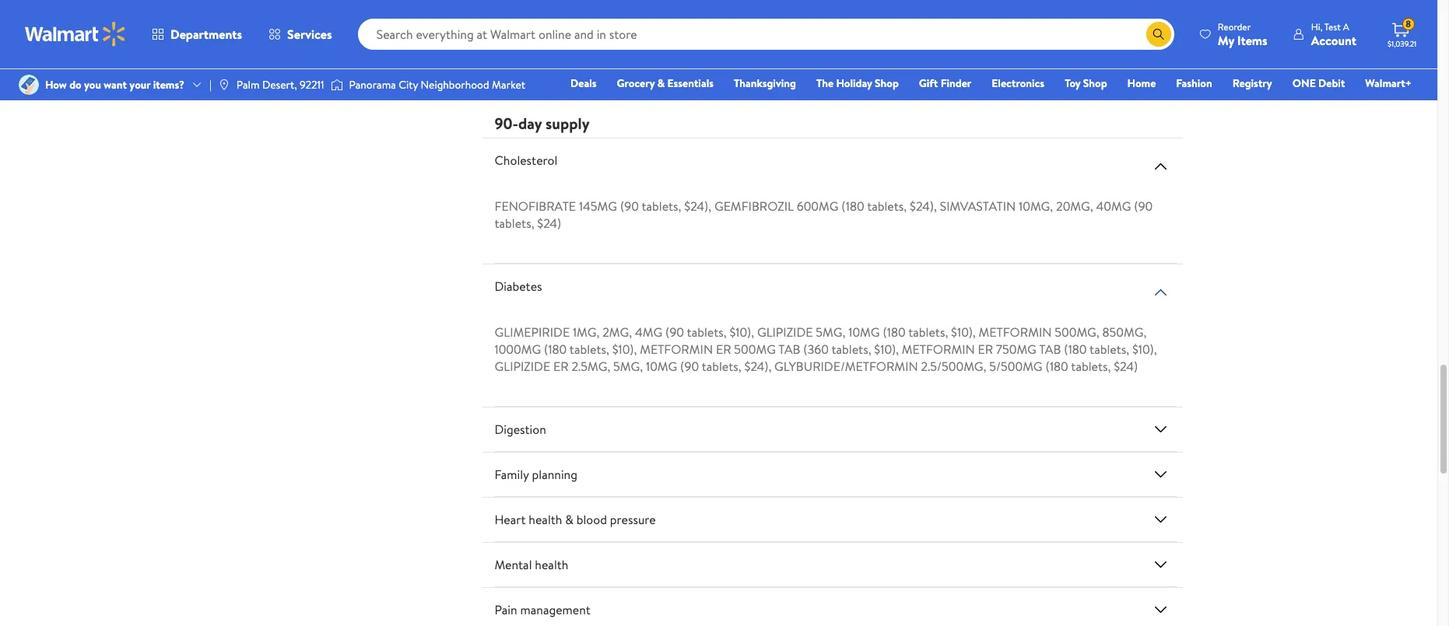 Task type: vqa. For each thing, say whether or not it's contained in the screenshot.
Check out 'button'
no



Task type: describe. For each thing, give the bounding box(es) containing it.
palm
[[236, 77, 260, 93]]

cholesterol image
[[1151, 157, 1170, 176]]

2 horizontal spatial $24),
[[910, 198, 937, 215]]

glyburide/metformin
[[774, 358, 918, 375]]

(180 left the 1mg, on the bottom of the page
[[544, 341, 567, 358]]

thanksgiving link
[[727, 75, 803, 92]]

health for mental
[[535, 556, 568, 573]]

registry
[[1233, 75, 1272, 91]]

home
[[1127, 75, 1156, 91]]

acid
[[533, 39, 563, 56]]

500mg
[[734, 341, 776, 358]]

finder
[[941, 75, 971, 91]]

(180 up glyburide/metformin
[[883, 324, 906, 341]]

(90 right the 145mg
[[620, 198, 639, 215]]

toy shop link
[[1058, 75, 1114, 92]]

want
[[104, 77, 127, 93]]

walmart+
[[1365, 75, 1412, 91]]

cholesterol
[[495, 152, 557, 169]]

0 horizontal spatial tab
[[728, 39, 750, 56]]

1 horizontal spatial 10mg
[[848, 324, 880, 341]]

family
[[495, 466, 529, 483]]

digestion image
[[1151, 420, 1170, 439]]

gift finder
[[919, 75, 971, 91]]

essentials
[[667, 75, 714, 91]]

gemfibrozil
[[714, 198, 794, 215]]

$10), down diabetes icon
[[1132, 341, 1157, 358]]

heart health & blood pressure
[[495, 511, 656, 528]]

1 horizontal spatial tab
[[778, 341, 800, 358]]

20mg,
[[1056, 198, 1093, 215]]

fenofibrate
[[495, 198, 576, 215]]

8 $1,039.21
[[1388, 17, 1417, 49]]

one
[[1292, 75, 1316, 91]]

the holiday shop
[[816, 75, 899, 91]]

40mg
[[1096, 198, 1131, 215]]

pain
[[495, 601, 517, 619]]

my
[[1218, 32, 1234, 49]]

4mg
[[635, 324, 662, 341]]

(180 left the 850mg,
[[1064, 341, 1087, 358]]

0 horizontal spatial metformin
[[640, 341, 713, 358]]

deals link
[[564, 75, 604, 92]]

services
[[287, 26, 332, 43]]

account
[[1311, 32, 1357, 49]]

a
[[1343, 20, 1349, 33]]

2mg,
[[603, 324, 632, 341]]

$24), inside glimepiride 1mg, 2mg, 4mg (90 tablets, $10), glipizide 5mg, 10mg (180 tablets, $10), metformin 500mg, 850mg, 1000mg (180 tablets, $10), metformin er 500mg tab (360 tablets, $10), metformin er 750mg tab (180 tablets, $10), glipizide er 2.5mg, 5mg, 10mg (90 tablets, $24), glyburide/metformin 2.5/500mg, 5/500mg (180 tablets, $24)
[[744, 358, 771, 375]]

gift finder link
[[912, 75, 978, 92]]

2.5mg,
[[572, 358, 610, 375]]

gift
[[919, 75, 938, 91]]

day
[[518, 113, 542, 134]]

Walmart Site-Wide search field
[[358, 19, 1174, 50]]

planning
[[532, 466, 577, 483]]

your
[[129, 77, 150, 93]]

market
[[492, 77, 525, 93]]

registry link
[[1226, 75, 1279, 92]]

diabetes
[[495, 278, 542, 295]]

mental
[[495, 556, 532, 573]]

blood
[[576, 511, 607, 528]]

pain management
[[495, 601, 591, 619]]

90-
[[495, 113, 518, 134]]

hi,
[[1311, 20, 1323, 33]]

0 horizontal spatial er
[[553, 358, 569, 375]]

hi, test a account
[[1311, 20, 1357, 49]]

$10), left (360
[[730, 324, 754, 341]]

$1,039.21
[[1388, 38, 1417, 49]]

1 vertical spatial &
[[565, 511, 574, 528]]

grocery
[[617, 75, 655, 91]]

holiday
[[836, 75, 872, 91]]

the holiday shop link
[[809, 75, 906, 92]]

(180 down 500mg,
[[1046, 358, 1068, 375]]

mental health
[[495, 556, 568, 573]]

desert,
[[262, 77, 297, 93]]

0 horizontal spatial 5mg,
[[613, 358, 643, 375]]

 image for panorama
[[330, 77, 343, 93]]

fenofibrate 145mg (90 tablets, $24), gemfibrozil 600mg (180 tablets, $24), simvastatin 10mg, 20mg, 40mg (90 tablets, $24)
[[495, 198, 1153, 232]]

the
[[816, 75, 834, 91]]

health for heart
[[529, 511, 562, 528]]

10mg,
[[1019, 198, 1053, 215]]

$10), up 2.5/500mg,
[[951, 324, 976, 341]]

test
[[1324, 20, 1341, 33]]

neighborhood
[[421, 77, 489, 93]]

fashion
[[1176, 75, 1212, 91]]

panorama city neighborhood market
[[349, 77, 525, 93]]

750mg
[[996, 341, 1037, 358]]

(90 right 4mg
[[665, 324, 684, 341]]

family planning image
[[1151, 465, 1170, 484]]

palm desert, 92211
[[236, 77, 324, 93]]

folic acid 1mg (30 tablets, $4), folbee tab (30 tablets $9)
[[495, 39, 831, 56]]

1 horizontal spatial metformin
[[902, 341, 975, 358]]

glimepiride
[[495, 324, 570, 341]]

panorama
[[349, 77, 396, 93]]



Task type: locate. For each thing, give the bounding box(es) containing it.
500mg,
[[1055, 324, 1099, 341]]

5mg, up glyburide/metformin
[[816, 324, 846, 341]]

0 vertical spatial health
[[529, 511, 562, 528]]

0 horizontal spatial &
[[565, 511, 574, 528]]

$24) down the 850mg,
[[1114, 358, 1138, 375]]

toy
[[1065, 75, 1081, 91]]

reorder
[[1218, 20, 1251, 33]]

home link
[[1120, 75, 1163, 92]]

1 horizontal spatial $24),
[[744, 358, 771, 375]]

0 horizontal spatial  image
[[19, 75, 39, 95]]

metformin
[[979, 324, 1052, 341], [640, 341, 713, 358], [902, 341, 975, 358]]

reorder my items
[[1218, 20, 1268, 49]]

0 horizontal spatial (30
[[592, 39, 611, 56]]

debit
[[1318, 75, 1345, 91]]

0 horizontal spatial glipizide
[[495, 358, 550, 375]]

city
[[399, 77, 418, 93]]

deals
[[571, 75, 597, 91]]

(180 right '600mg' in the right top of the page
[[842, 198, 864, 215]]

1 horizontal spatial  image
[[330, 77, 343, 93]]

heart
[[495, 511, 526, 528]]

1mg
[[565, 39, 589, 56]]

(360
[[803, 341, 829, 358]]

|
[[209, 77, 212, 93]]

er left 500mg
[[716, 341, 731, 358]]

0 horizontal spatial shop
[[875, 75, 899, 91]]

grocery & essentials
[[617, 75, 714, 91]]

0 horizontal spatial $24),
[[684, 198, 711, 215]]

(180
[[842, 198, 864, 215], [883, 324, 906, 341], [544, 341, 567, 358], [1064, 341, 1087, 358], [1046, 358, 1068, 375]]

850mg,
[[1102, 324, 1147, 341]]

supply
[[546, 113, 590, 134]]

tab right 'folbee' on the top of page
[[728, 39, 750, 56]]

health right heart
[[529, 511, 562, 528]]

0 vertical spatial 5mg,
[[816, 324, 846, 341]]

departments
[[170, 26, 242, 43]]

0 horizontal spatial $24)
[[537, 215, 561, 232]]

1 vertical spatial 5mg,
[[613, 358, 643, 375]]

$24) inside glimepiride 1mg, 2mg, 4mg (90 tablets, $10), glipizide 5mg, 10mg (180 tablets, $10), metformin 500mg, 850mg, 1000mg (180 tablets, $10), metformin er 500mg tab (360 tablets, $10), metformin er 750mg tab (180 tablets, $10), glipizide er 2.5mg, 5mg, 10mg (90 tablets, $24), glyburide/metformin 2.5/500mg, 5/500mg (180 tablets, $24)
[[1114, 358, 1138, 375]]

items
[[1237, 32, 1268, 49]]

0 horizontal spatial 10mg
[[646, 358, 677, 375]]

you
[[84, 77, 101, 93]]

$10),
[[730, 324, 754, 341], [951, 324, 976, 341], [612, 341, 637, 358], [874, 341, 899, 358], [1132, 341, 1157, 358]]

glimepiride 1mg, 2mg, 4mg (90 tablets, $10), glipizide 5mg, 10mg (180 tablets, $10), metformin 500mg, 850mg, 1000mg (180 tablets, $10), metformin er 500mg tab (360 tablets, $10), metformin er 750mg tab (180 tablets, $10), glipizide er 2.5mg, 5mg, 10mg (90 tablets, $24), glyburide/metformin 2.5/500mg, 5/500mg (180 tablets, $24)
[[495, 324, 1157, 375]]

digestion
[[495, 421, 546, 438]]

mental health image
[[1151, 556, 1170, 574]]

$24) inside "fenofibrate 145mg (90 tablets, $24), gemfibrozil 600mg (180 tablets, $24), simvastatin 10mg, 20mg, 40mg (90 tablets, $24)"
[[537, 215, 561, 232]]

$9)
[[814, 39, 831, 56]]

shop right 'toy'
[[1083, 75, 1107, 91]]

toy shop
[[1065, 75, 1107, 91]]

folbee
[[680, 39, 725, 56]]

items?
[[153, 77, 184, 93]]

2 horizontal spatial er
[[978, 341, 993, 358]]

145mg
[[579, 198, 617, 215]]

1 vertical spatial $24)
[[1114, 358, 1138, 375]]

$4),
[[656, 39, 677, 56]]

 image for how
[[19, 75, 39, 95]]

$24) left the 145mg
[[537, 215, 561, 232]]

1000mg
[[495, 341, 541, 358]]

& right grocery
[[657, 75, 665, 91]]

$24), left the gemfibrozil
[[684, 198, 711, 215]]

0 vertical spatial 10mg
[[848, 324, 880, 341]]

walmart image
[[25, 22, 126, 47]]

how
[[45, 77, 67, 93]]

$10), left 2.5/500mg,
[[874, 341, 899, 358]]

1mg,
[[573, 324, 600, 341]]

tablets
[[774, 39, 811, 56]]

 image right the 92211
[[330, 77, 343, 93]]

family planning
[[495, 466, 577, 483]]

0 vertical spatial $24)
[[537, 215, 561, 232]]

1 vertical spatial glipizide
[[495, 358, 550, 375]]

&
[[657, 75, 665, 91], [565, 511, 574, 528]]

2 horizontal spatial metformin
[[979, 324, 1052, 341]]

(180 inside "fenofibrate 145mg (90 tablets, $24), gemfibrozil 600mg (180 tablets, $24), simvastatin 10mg, 20mg, 40mg (90 tablets, $24)"
[[842, 198, 864, 215]]

2 horizontal spatial tab
[[1039, 341, 1061, 358]]

90-day supply
[[495, 113, 590, 134]]

 image
[[218, 79, 230, 91]]

2 shop from the left
[[1083, 75, 1107, 91]]

heart health & blood pressure image
[[1151, 510, 1170, 529]]

(90 left 500mg
[[680, 358, 699, 375]]

glipizide up glyburide/metformin
[[757, 324, 813, 341]]

8
[[1406, 17, 1411, 31]]

electronics
[[992, 75, 1045, 91]]

1 shop from the left
[[875, 75, 899, 91]]

0 vertical spatial glipizide
[[757, 324, 813, 341]]

1 vertical spatial health
[[535, 556, 568, 573]]

$24), left simvastatin
[[910, 198, 937, 215]]

 image
[[19, 75, 39, 95], [330, 77, 343, 93]]

$24),
[[684, 198, 711, 215], [910, 198, 937, 215], [744, 358, 771, 375]]

(30 left tablets
[[753, 39, 771, 56]]

one debit link
[[1285, 75, 1352, 92]]

5/500mg
[[989, 358, 1043, 375]]

1 (30 from the left
[[592, 39, 611, 56]]

1 horizontal spatial $24)
[[1114, 358, 1138, 375]]

0 vertical spatial &
[[657, 75, 665, 91]]

92211
[[300, 77, 324, 93]]

fashion link
[[1169, 75, 1219, 92]]

management
[[520, 601, 591, 619]]

services button
[[255, 16, 345, 53]]

health
[[529, 511, 562, 528], [535, 556, 568, 573]]

1 horizontal spatial shop
[[1083, 75, 1107, 91]]

1 horizontal spatial (30
[[753, 39, 771, 56]]

tab left (360
[[778, 341, 800, 358]]

er left 750mg
[[978, 341, 993, 358]]

walmart+ link
[[1358, 75, 1419, 92]]

diabetes image
[[1151, 283, 1170, 302]]

2 (30 from the left
[[753, 39, 771, 56]]

folic
[[495, 39, 530, 56]]

tab
[[728, 39, 750, 56], [778, 341, 800, 358], [1039, 341, 1061, 358]]

5mg, down 2mg,
[[613, 358, 643, 375]]

1 horizontal spatial 5mg,
[[816, 324, 846, 341]]

1 horizontal spatial &
[[657, 75, 665, 91]]

& left blood
[[565, 511, 574, 528]]

er left 2.5mg,
[[553, 358, 569, 375]]

$24)
[[537, 215, 561, 232], [1114, 358, 1138, 375]]

one debit
[[1292, 75, 1345, 91]]

(90 right 40mg
[[1134, 198, 1153, 215]]

departments button
[[139, 16, 255, 53]]

glipizide
[[757, 324, 813, 341], [495, 358, 550, 375]]

shop right holiday
[[875, 75, 899, 91]]

shop
[[875, 75, 899, 91], [1083, 75, 1107, 91]]

tab right 750mg
[[1039, 341, 1061, 358]]

10mg up glyburide/metformin
[[848, 324, 880, 341]]

$24), left (360
[[744, 358, 771, 375]]

600mg
[[797, 198, 839, 215]]

pain management image
[[1151, 601, 1170, 619]]

1 horizontal spatial glipizide
[[757, 324, 813, 341]]

$10), right 2.5mg,
[[612, 341, 637, 358]]

2.5/500mg,
[[921, 358, 986, 375]]

(30 right 1mg
[[592, 39, 611, 56]]

health right mental
[[535, 556, 568, 573]]

1 horizontal spatial er
[[716, 341, 731, 358]]

5mg,
[[816, 324, 846, 341], [613, 358, 643, 375]]

thanksgiving
[[734, 75, 796, 91]]

 image left how
[[19, 75, 39, 95]]

simvastatin
[[940, 198, 1016, 215]]

10mg down 4mg
[[646, 358, 677, 375]]

glipizide down the glimepiride
[[495, 358, 550, 375]]

1 vertical spatial 10mg
[[646, 358, 677, 375]]

electronics link
[[985, 75, 1052, 92]]

search icon image
[[1152, 28, 1165, 40]]

Search search field
[[358, 19, 1174, 50]]

how do you want your items?
[[45, 77, 184, 93]]



